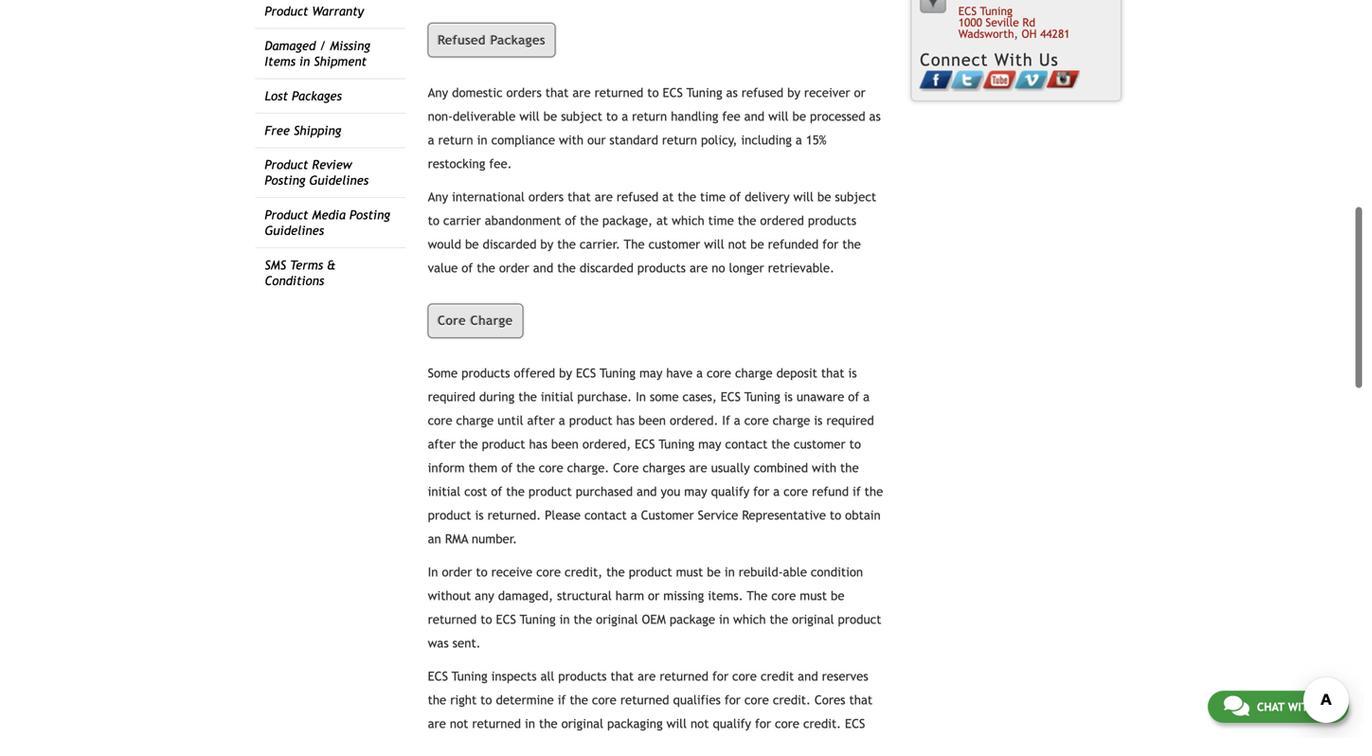 Task type: describe. For each thing, give the bounding box(es) containing it.
condition
[[811, 565, 863, 580]]

is down unaware
[[814, 413, 823, 428]]

handling
[[671, 109, 719, 124]]

restocking
[[428, 156, 485, 171]]

a right unaware
[[863, 390, 870, 404]]

ecs tuning 1000 seville rd wadsworth, oh 44281
[[959, 4, 1070, 40]]

fee.
[[489, 156, 512, 171]]

reserves
[[822, 669, 868, 684]]

cores
[[815, 693, 846, 707]]

value
[[428, 261, 458, 275]]

the up returned.
[[506, 484, 525, 499]]

charge
[[471, 313, 513, 328]]

for inside any international orders that are refused at the time of delivery will be subject to carrier abandonment of the package, at which time the ordered products would be discarded by the carrier. the customer will not be refunded for the value of the order and the discarded products are no longer retrievable.
[[823, 237, 839, 252]]

qualify inside some products offered by ecs tuning may have a core charge deposit that is required during the initial purchase. in some cases, ecs tuning is unaware of a core charge until after a product has been ordered. if a core charge is required after the product has been ordered, ecs tuning may contact the customer to inform them of the core charge. core charges are usually combined with the initial cost of the product purchased and you may qualify for a core refund if the product is returned. please contact a customer service representative to obtain an rma number.
[[711, 484, 750, 499]]

are up package,
[[595, 190, 613, 204]]

damaged,
[[498, 589, 553, 603]]

a right have
[[696, 366, 703, 381]]

policy,
[[701, 133, 737, 147]]

the down 'able'
[[770, 612, 788, 627]]

be up refunded
[[818, 190, 831, 204]]

non-
[[428, 109, 453, 124]]

us for connect with us
[[1039, 50, 1059, 70]]

conditions
[[265, 273, 324, 288]]

if inside ecs tuning inspects all products that are returned for core credit and reserves the right to determine if the core returned qualifies for core credit. cores that are not returned in the original packaging will not qualify for core credit. e
[[558, 693, 566, 707]]

original for for
[[561, 716, 604, 731]]

products inside ecs tuning inspects all products that are returned for core credit and reserves the right to determine if the core returned qualifies for core credit. cores that are not returned in the original packaging will not qualify for core credit. e
[[558, 669, 607, 684]]

cases,
[[683, 390, 717, 404]]

please
[[545, 508, 581, 523]]

until
[[498, 413, 523, 428]]

be up longer
[[750, 237, 764, 252]]

will up ordered
[[794, 190, 814, 204]]

abandonment
[[485, 213, 561, 228]]

the right determine
[[570, 693, 588, 707]]

ecs up charges
[[635, 437, 655, 452]]

the down any domestic orders that are returned to ecs tuning as refused by receiver or non-deliverable will be subject to a return handling fee and will be processed as a return in compliance with our standard return policy, including a 15% restocking fee.
[[678, 190, 696, 204]]

returned up qualifies
[[660, 669, 709, 684]]

sms
[[265, 258, 286, 272]]

tuning down deposit
[[745, 390, 780, 404]]

the right refunded
[[842, 237, 861, 252]]

2 horizontal spatial with
[[1288, 700, 1316, 713]]

charge.
[[567, 461, 609, 475]]

able
[[783, 565, 807, 580]]

will up 'no'
[[704, 237, 724, 252]]

lost packages
[[265, 88, 342, 103]]

some products offered by ecs tuning may have a core charge deposit that is required during the initial purchase. in some cases, ecs tuning is unaware of a core charge until after a product has been ordered. if a core charge is required after the product has been ordered, ecs tuning may contact the customer to inform them of the core charge. core charges are usually combined with the initial cost of the product purchased and you may qualify for a core refund if the product is returned. please contact a customer service representative to obtain an rma number.
[[428, 366, 883, 546]]

product media posting guidelines
[[265, 208, 390, 238]]

that up packaging on the bottom left of the page
[[611, 669, 634, 684]]

ordered.
[[670, 413, 718, 428]]

not for the
[[691, 716, 709, 731]]

tuning up purchase.
[[600, 366, 636, 381]]

missing
[[330, 38, 370, 53]]

the up harm
[[606, 565, 625, 580]]

1 vertical spatial discarded
[[580, 261, 634, 275]]

harm
[[616, 589, 644, 603]]

you
[[661, 484, 681, 499]]

a down combined on the bottom of the page
[[773, 484, 780, 499]]

for down "credit"
[[755, 716, 771, 731]]

tuning up charges
[[659, 437, 695, 452]]

refused inside any international orders that are refused at the time of delivery will be subject to carrier abandonment of the package, at which time the ordered products would be discarded by the carrier. the customer will not be refunded for the value of the order and the discarded products are no longer retrievable.
[[617, 190, 659, 204]]

free shipping link
[[265, 123, 341, 138]]

right
[[450, 693, 477, 707]]

a right until
[[559, 413, 565, 428]]

purchased
[[576, 484, 633, 499]]

be up items. on the right of the page
[[707, 565, 721, 580]]

combined
[[754, 461, 808, 475]]

1 horizontal spatial initial
[[541, 390, 574, 404]]

returned.
[[488, 508, 541, 523]]

order inside in order to receive core credit, the product must be in rebuild-able condition without any damaged, structural harm or missing items. the core must be returned to ecs tuning in the original oem package in which the original product was sent.
[[442, 565, 472, 580]]

return up 'standard'
[[632, 109, 667, 124]]

are left 'no'
[[690, 261, 708, 275]]

the left right
[[428, 693, 446, 707]]

of right the 'abandonment'
[[565, 213, 576, 228]]

cost
[[464, 484, 487, 499]]

credit
[[761, 669, 794, 684]]

product for product review posting guidelines
[[265, 157, 308, 172]]

receiver
[[804, 85, 850, 100]]

be down the carrier
[[465, 237, 479, 252]]

for up qualifies
[[712, 669, 729, 684]]

product review posting guidelines
[[265, 157, 369, 188]]

unaware
[[797, 390, 844, 404]]

the up "obtain" at right
[[865, 484, 883, 499]]

which inside in order to receive core credit, the product must be in rebuild-able condition without any damaged, structural harm or missing items. the core must be returned to ecs tuning in the original oem package in which the original product was sent.
[[733, 612, 766, 627]]

the inside in order to receive core credit, the product must be in rebuild-able condition without any damaged, structural harm or missing items. the core must be returned to ecs tuning in the original oem package in which the original product was sent.
[[747, 589, 768, 603]]

are down "was"
[[428, 716, 446, 731]]

in inside ecs tuning inspects all products that are returned for core credit and reserves the right to determine if the core returned qualifies for core credit. cores that are not returned in the original packaging will not qualify for core credit. e
[[525, 716, 535, 731]]

determine
[[496, 693, 554, 707]]

returned up packaging on the bottom left of the page
[[620, 693, 669, 707]]

0 vertical spatial time
[[700, 190, 726, 204]]

carrier
[[443, 213, 481, 228]]

that inside some products offered by ecs tuning may have a core charge deposit that is required during the initial purchase. in some cases, ecs tuning is unaware of a core charge until after a product has been ordered. if a core charge is required after the product has been ordered, ecs tuning may contact the customer to inform them of the core charge. core charges are usually combined with the initial cost of the product purchased and you may qualify for a core refund if the product is returned. please contact a customer service representative to obtain an rma number.
[[821, 366, 845, 381]]

package,
[[602, 213, 653, 228]]

chat
[[1257, 700, 1285, 713]]

in down items. on the right of the page
[[719, 612, 730, 627]]

rd
[[1023, 15, 1036, 29]]

that down the reserves
[[849, 693, 873, 707]]

product for product warranty
[[265, 4, 308, 19]]

the up carrier.
[[580, 213, 599, 228]]

1 vertical spatial initial
[[428, 484, 461, 499]]

inspects
[[491, 669, 537, 684]]

ordered
[[760, 213, 804, 228]]

a left 15%
[[796, 133, 802, 147]]

of right cost on the left bottom of the page
[[491, 484, 502, 499]]

0 vertical spatial been
[[639, 413, 666, 428]]

core charge
[[438, 313, 513, 328]]

of left delivery
[[730, 190, 741, 204]]

packages for refused packages
[[491, 33, 546, 47]]

by inside some products offered by ecs tuning may have a core charge deposit that is required during the initial purchase. in some cases, ecs tuning is unaware of a core charge until after a product has been ordered. if a core charge is required after the product has been ordered, ecs tuning may contact the customer to inform them of the core charge. core charges are usually combined with the initial cost of the product purchased and you may qualify for a core refund if the product is returned. please contact a customer service representative to obtain an rma number.
[[559, 366, 572, 381]]

are inside any domestic orders that are returned to ecs tuning as refused by receiver or non-deliverable will be subject to a return handling fee and will be processed as a return in compliance with our standard return policy, including a 15% restocking fee.
[[573, 85, 591, 100]]

a up 'standard'
[[622, 109, 628, 124]]

are up packaging on the bottom left of the page
[[638, 669, 656, 684]]

items.
[[708, 589, 743, 603]]

customer inside some products offered by ecs tuning may have a core charge deposit that is required during the initial purchase. in some cases, ecs tuning is unaware of a core charge until after a product has been ordered. if a core charge is required after the product has been ordered, ecs tuning may contact the customer to inform them of the core charge. core charges are usually combined with the initial cost of the product purchased and you may qualify for a core refund if the product is returned. please contact a customer service representative to obtain an rma number.
[[794, 437, 846, 452]]

0 horizontal spatial required
[[428, 390, 476, 404]]

product up rma
[[428, 508, 471, 523]]

a down non-
[[428, 133, 434, 147]]

charges
[[643, 461, 685, 475]]

be down condition
[[831, 589, 845, 603]]

the right value
[[477, 261, 495, 275]]

0 vertical spatial credit.
[[773, 693, 811, 707]]

processed
[[810, 109, 866, 124]]

is right deposit
[[848, 366, 857, 381]]

a left customer
[[631, 508, 637, 523]]

0 vertical spatial core
[[438, 313, 466, 328]]

subject inside any international orders that are refused at the time of delivery will be subject to carrier abandonment of the package, at which time the ordered products would be discarded by the carrier. the customer will not be refunded for the value of the order and the discarded products are no longer retrievable.
[[835, 190, 877, 204]]

product up harm
[[629, 565, 672, 580]]

and inside any international orders that are refused at the time of delivery will be subject to carrier abandonment of the package, at which time the ordered products would be discarded by the carrier. the customer will not be refunded for the value of the order and the discarded products are no longer retrievable.
[[533, 261, 554, 275]]

for inside some products offered by ecs tuning may have a core charge deposit that is required during the initial purchase. in some cases, ecs tuning is unaware of a core charge until after a product has been ordered. if a core charge is required after the product has been ordered, ecs tuning may contact the customer to inform them of the core charge. core charges are usually combined with the initial cost of the product purchased and you may qualify for a core refund if the product is returned. please contact a customer service representative to obtain an rma number.
[[753, 484, 770, 499]]

offered
[[514, 366, 555, 381]]

charge down unaware
[[773, 413, 810, 428]]

0 horizontal spatial not
[[450, 716, 468, 731]]

qualify inside ecs tuning inspects all products that are returned for core credit and reserves the right to determine if the core returned qualifies for core credit. cores that are not returned in the original packaging will not qualify for core credit. e
[[713, 716, 751, 731]]

product down condition
[[838, 612, 882, 627]]

product for product media posting guidelines
[[265, 208, 308, 222]]

customer
[[641, 508, 694, 523]]

0 horizontal spatial contact
[[585, 508, 627, 523]]

and inside any domestic orders that are returned to ecs tuning as refused by receiver or non-deliverable will be subject to a return handling fee and will be processed as a return in compliance with our standard return policy, including a 15% restocking fee.
[[744, 109, 765, 124]]

package
[[670, 612, 715, 627]]

ecs up if
[[721, 390, 741, 404]]

if inside some products offered by ecs tuning may have a core charge deposit that is required during the initial purchase. in some cases, ecs tuning is unaware of a core charge until after a product has been ordered. if a core charge is required after the product has been ordered, ecs tuning may contact the customer to inform them of the core charge. core charges are usually combined with the initial cost of the product purchased and you may qualify for a core refund if the product is returned. please contact a customer service representative to obtain an rma number.
[[853, 484, 861, 499]]

charge down during
[[456, 413, 494, 428]]

by inside any domestic orders that are returned to ecs tuning as refused by receiver or non-deliverable will be subject to a return handling fee and will be processed as a return in compliance with our standard return policy, including a 15% restocking fee.
[[787, 85, 801, 100]]

that inside any domestic orders that are returned to ecs tuning as refused by receiver or non-deliverable will be subject to a return handling fee and will be processed as a return in compliance with our standard return policy, including a 15% restocking fee.
[[545, 85, 569, 100]]

refused
[[438, 33, 486, 47]]

longer
[[729, 261, 764, 275]]

the down the offered
[[518, 390, 537, 404]]

missing
[[663, 589, 704, 603]]

damaged / missing items in shipment
[[265, 38, 370, 69]]

standard
[[610, 133, 658, 147]]

would
[[428, 237, 461, 252]]

free shipping
[[265, 123, 341, 138]]

with
[[995, 50, 1033, 70]]

shipping
[[294, 123, 341, 138]]

lost
[[265, 88, 288, 103]]

1 horizontal spatial after
[[527, 413, 555, 428]]

0 vertical spatial must
[[676, 565, 703, 580]]

the up combined on the bottom of the page
[[771, 437, 790, 452]]

including
[[741, 133, 792, 147]]

chat with us link
[[1208, 691, 1349, 723]]

product warranty link
[[265, 4, 364, 19]]

them
[[469, 461, 498, 475]]

rma
[[445, 532, 468, 546]]

media
[[312, 208, 346, 222]]

the down determine
[[539, 716, 558, 731]]

that inside any international orders that are refused at the time of delivery will be subject to carrier abandonment of the package, at which time the ordered products would be discarded by the carrier. the customer will not be refunded for the value of the order and the discarded products are no longer retrievable.
[[568, 190, 591, 204]]

guidelines for media
[[265, 223, 324, 238]]

in up items. on the right of the page
[[725, 565, 735, 580]]

posting for product review posting guidelines
[[265, 173, 305, 188]]

product up "please" on the bottom of page
[[529, 484, 572, 499]]

ecs tuning inspects all products that are returned for core credit and reserves the right to determine if the core returned qualifies for core credit. cores that are not returned in the original packaging will not qualify for core credit. e
[[428, 669, 878, 738]]

1 vertical spatial required
[[826, 413, 874, 428]]

sent.
[[453, 636, 481, 651]]

in inside any domestic orders that are returned to ecs tuning as refused by receiver or non-deliverable will be subject to a return handling fee and will be processed as a return in compliance with our standard return policy, including a 15% restocking fee.
[[477, 133, 488, 147]]

in order to receive core credit, the product must be in rebuild-able condition without any damaged, structural harm or missing items. the core must be returned to ecs tuning in the original oem package in which the original product was sent.
[[428, 565, 882, 651]]

carrier.
[[580, 237, 620, 252]]

15%
[[806, 133, 827, 147]]

returned inside any domestic orders that are returned to ecs tuning as refused by receiver or non-deliverable will be subject to a return handling fee and will be processed as a return in compliance with our standard return policy, including a 15% restocking fee.
[[595, 85, 644, 100]]

1 vertical spatial credit.
[[803, 716, 841, 731]]

if
[[722, 413, 730, 428]]

tuning inside any domestic orders that are returned to ecs tuning as refused by receiver or non-deliverable will be subject to a return handling fee and will be processed as a return in compliance with our standard return policy, including a 15% restocking fee.
[[687, 85, 722, 100]]

a right if
[[734, 413, 741, 428]]

product media posting guidelines link
[[265, 208, 390, 238]]

ecs up purchase.
[[576, 366, 596, 381]]

terms
[[290, 258, 323, 272]]

2 vertical spatial may
[[684, 484, 707, 499]]

which inside any international orders that are refused at the time of delivery will be subject to carrier abandonment of the package, at which time the ordered products would be discarded by the carrier. the customer will not be refunded for the value of the order and the discarded products are no longer retrievable.
[[672, 213, 705, 228]]

returned down determine
[[472, 716, 521, 731]]

1 horizontal spatial contact
[[725, 437, 768, 452]]

in down structural at the left
[[560, 612, 570, 627]]

representative
[[742, 508, 826, 523]]

will up the compliance
[[519, 109, 540, 124]]

inform
[[428, 461, 465, 475]]

number.
[[472, 532, 517, 546]]

products left 'no'
[[637, 261, 686, 275]]

packages for lost packages
[[292, 88, 342, 103]]

tuning inside in order to receive core credit, the product must be in rebuild-able condition without any damaged, structural harm or missing items. the core must be returned to ecs tuning in the original oem package in which the original product was sent.
[[520, 612, 556, 627]]

be up the compliance
[[544, 109, 557, 124]]

domestic
[[452, 85, 503, 100]]

connect
[[920, 50, 989, 70]]

the up refund
[[840, 461, 859, 475]]

the inside any international orders that are refused at the time of delivery will be subject to carrier abandonment of the package, at which time the ordered products would be discarded by the carrier. the customer will not be refunded for the value of the order and the discarded products are no longer retrievable.
[[624, 237, 645, 252]]

is down cost on the left bottom of the page
[[475, 508, 484, 523]]



Task type: vqa. For each thing, say whether or not it's contained in the screenshot.
Brand within the MFG Part# 2332 ECS Part# ES#2785255 Brand
no



Task type: locate. For each thing, give the bounding box(es) containing it.
1 horizontal spatial us
[[1320, 700, 1333, 713]]

initial down the offered
[[541, 390, 574, 404]]

comments image
[[1224, 694, 1250, 717]]

product warranty
[[265, 4, 364, 19]]

without
[[428, 589, 471, 603]]

qualifies
[[673, 693, 721, 707]]

returned inside in order to receive core credit, the product must be in rebuild-able condition without any damaged, structural harm or missing items. the core must be returned to ecs tuning in the original oem package in which the original product was sent.
[[428, 612, 477, 627]]

1 vertical spatial product
[[265, 157, 308, 172]]

product up damaged
[[265, 4, 308, 19]]

any
[[428, 85, 448, 100], [428, 190, 448, 204]]

must up missing
[[676, 565, 703, 580]]

to inside any international orders that are refused at the time of delivery will be subject to carrier abandonment of the package, at which time the ordered products would be discarded by the carrier. the customer will not be refunded for the value of the order and the discarded products are no longer retrievable.
[[428, 213, 440, 228]]

core inside some products offered by ecs tuning may have a core charge deposit that is required during the initial purchase. in some cases, ecs tuning is unaware of a core charge until after a product has been ordered. if a core charge is required after the product has been ordered, ecs tuning may contact the customer to inform them of the core charge. core charges are usually combined with the initial cost of the product purchased and you may qualify for a core refund if the product is returned. please contact a customer service representative to obtain an rma number.
[[613, 461, 639, 475]]

1 horizontal spatial as
[[869, 109, 881, 124]]

not for subject
[[728, 237, 747, 252]]

original for must
[[596, 612, 638, 627]]

1 horizontal spatial must
[[800, 589, 827, 603]]

1 vertical spatial subject
[[835, 190, 877, 204]]

0 vertical spatial discarded
[[483, 237, 537, 252]]

as right processed at top right
[[869, 109, 881, 124]]

and down the 'abandonment'
[[533, 261, 554, 275]]

us right chat
[[1320, 700, 1333, 713]]

any up non-
[[428, 85, 448, 100]]

1 vertical spatial which
[[733, 612, 766, 627]]

1 product from the top
[[265, 4, 308, 19]]

subject down processed at top right
[[835, 190, 877, 204]]

1 horizontal spatial refused
[[742, 85, 784, 100]]

has up ordered,
[[616, 413, 635, 428]]

0 vertical spatial initial
[[541, 390, 574, 404]]

1 vertical spatial or
[[648, 589, 660, 603]]

0 horizontal spatial has
[[529, 437, 548, 452]]

any inside any international orders that are refused at the time of delivery will be subject to carrier abandonment of the package, at which time the ordered products would be discarded by the carrier. the customer will not be refunded for the value of the order and the discarded products are no longer retrievable.
[[428, 190, 448, 204]]

2 vertical spatial by
[[559, 366, 572, 381]]

0 horizontal spatial customer
[[649, 237, 700, 252]]

1 vertical spatial packages
[[292, 88, 342, 103]]

orders for abandonment
[[529, 190, 564, 204]]

1 horizontal spatial been
[[639, 413, 666, 428]]

0 vertical spatial guidelines
[[309, 173, 369, 188]]

time
[[700, 190, 726, 204], [708, 213, 734, 228]]

tuning down the damaged,
[[520, 612, 556, 627]]

after up inform
[[428, 437, 456, 452]]

damaged / missing items in shipment link
[[265, 38, 370, 69]]

0 vertical spatial product
[[265, 4, 308, 19]]

fee
[[722, 109, 741, 124]]

1 horizontal spatial has
[[616, 413, 635, 428]]

1 vertical spatial been
[[551, 437, 579, 452]]

1 vertical spatial us
[[1320, 700, 1333, 713]]

compliance
[[491, 133, 555, 147]]

1 vertical spatial may
[[698, 437, 722, 452]]

1 vertical spatial at
[[657, 213, 668, 228]]

products up refunded
[[808, 213, 857, 228]]

or up oem
[[648, 589, 660, 603]]

2 product from the top
[[265, 157, 308, 172]]

0 horizontal spatial as
[[726, 85, 738, 100]]

refunded
[[768, 237, 819, 252]]

oh
[[1022, 27, 1037, 40]]

in
[[636, 390, 646, 404], [428, 565, 438, 580]]

contact
[[725, 437, 768, 452], [585, 508, 627, 523]]

1 vertical spatial after
[[428, 437, 456, 452]]

is down deposit
[[784, 390, 793, 404]]

products inside some products offered by ecs tuning may have a core charge deposit that is required during the initial purchase. in some cases, ecs tuning is unaware of a core charge until after a product has been ordered. if a core charge is required after the product has been ordered, ecs tuning may contact the customer to inform them of the core charge. core charges are usually combined with the initial cost of the product purchased and you may qualify for a core refund if the product is returned. please contact a customer service representative to obtain an rma number.
[[462, 366, 510, 381]]

ecs down the damaged,
[[496, 612, 516, 627]]

orders inside any domestic orders that are returned to ecs tuning as refused by receiver or non-deliverable will be subject to a return handling fee and will be processed as a return in compliance with our standard return policy, including a 15% restocking fee.
[[506, 85, 542, 100]]

oem
[[642, 612, 666, 627]]

tuning
[[980, 4, 1013, 17], [687, 85, 722, 100], [600, 366, 636, 381], [745, 390, 780, 404], [659, 437, 695, 452], [520, 612, 556, 627], [452, 669, 488, 684]]

0 horizontal spatial initial
[[428, 484, 461, 499]]

service
[[698, 508, 738, 523]]

product down until
[[482, 437, 525, 452]]

orders inside any international orders that are refused at the time of delivery will be subject to carrier abandonment of the package, at which time the ordered products would be discarded by the carrier. the customer will not be refunded for the value of the order and the discarded products are no longer retrievable.
[[529, 190, 564, 204]]

ecs up wadsworth,
[[959, 4, 977, 17]]

tuning inside ecs tuning inspects all products that are returned for core credit and reserves the right to determine if the core returned qualifies for core credit. cores that are not returned in the original packaging will not qualify for core credit. e
[[452, 669, 488, 684]]

with inside some products offered by ecs tuning may have a core charge deposit that is required during the initial purchase. in some cases, ecs tuning is unaware of a core charge until after a product has been ordered. if a core charge is required after the product has been ordered, ecs tuning may contact the customer to inform them of the core charge. core charges are usually combined with the initial cost of the product purchased and you may qualify for a core refund if the product is returned. please contact a customer service representative to obtain an rma number.
[[812, 461, 837, 475]]

in down determine
[[525, 716, 535, 731]]

0 horizontal spatial order
[[442, 565, 472, 580]]

not inside any international orders that are refused at the time of delivery will be subject to carrier abandonment of the package, at which time the ordered products would be discarded by the carrier. the customer will not be refunded for the value of the order and the discarded products are no longer retrievable.
[[728, 237, 747, 252]]

initial down inform
[[428, 484, 461, 499]]

0 horizontal spatial us
[[1039, 50, 1059, 70]]

0 horizontal spatial which
[[672, 213, 705, 228]]

0 vertical spatial the
[[624, 237, 645, 252]]

0 vertical spatial if
[[853, 484, 861, 499]]

any
[[475, 589, 494, 603]]

are
[[573, 85, 591, 100], [595, 190, 613, 204], [690, 261, 708, 275], [689, 461, 707, 475], [638, 669, 656, 684], [428, 716, 446, 731]]

0 vertical spatial in
[[636, 390, 646, 404]]

are inside some products offered by ecs tuning may have a core charge deposit that is required during the initial purchase. in some cases, ecs tuning is unaware of a core charge until after a product has been ordered. if a core charge is required after the product has been ordered, ecs tuning may contact the customer to inform them of the core charge. core charges are usually combined with the initial cost of the product purchased and you may qualify for a core refund if the product is returned. please contact a customer service representative to obtain an rma number.
[[689, 461, 707, 475]]

orders for will
[[506, 85, 542, 100]]

that
[[545, 85, 569, 100], [568, 190, 591, 204], [821, 366, 845, 381], [611, 669, 634, 684], [849, 693, 873, 707]]

with
[[559, 133, 584, 147], [812, 461, 837, 475], [1288, 700, 1316, 713]]

1 horizontal spatial required
[[826, 413, 874, 428]]

ecs inside ecs tuning 1000 seville rd wadsworth, oh 44281
[[959, 4, 977, 17]]

1 horizontal spatial customer
[[794, 437, 846, 452]]

original down 'able'
[[792, 612, 834, 627]]

0 horizontal spatial by
[[540, 237, 554, 252]]

refund
[[812, 484, 849, 499]]

by right the offered
[[559, 366, 572, 381]]

returned up 'standard'
[[595, 85, 644, 100]]

be up 15%
[[792, 109, 806, 124]]

required down the some
[[428, 390, 476, 404]]

in inside in order to receive core credit, the product must be in rebuild-able condition without any damaged, structural harm or missing items. the core must be returned to ecs tuning in the original oem package in which the original product was sent.
[[428, 565, 438, 580]]

1 any from the top
[[428, 85, 448, 100]]

0 horizontal spatial in
[[428, 565, 438, 580]]

to inside ecs tuning inspects all products that are returned for core credit and reserves the right to determine if the core returned qualifies for core credit. cores that are not returned in the original packaging will not qualify for core credit. e
[[481, 693, 492, 707]]

0 vertical spatial orders
[[506, 85, 542, 100]]

0 horizontal spatial refused
[[617, 190, 659, 204]]

customer
[[649, 237, 700, 252], [794, 437, 846, 452]]

2 vertical spatial with
[[1288, 700, 1316, 713]]

0 horizontal spatial subject
[[561, 109, 602, 124]]

0 vertical spatial contact
[[725, 437, 768, 452]]

/
[[320, 38, 326, 53]]

with inside any domestic orders that are returned to ecs tuning as refused by receiver or non-deliverable will be subject to a return handling fee and will be processed as a return in compliance with our standard return policy, including a 15% restocking fee.
[[559, 133, 584, 147]]

1 vertical spatial with
[[812, 461, 837, 475]]

1 horizontal spatial or
[[854, 85, 866, 100]]

packages
[[491, 33, 546, 47], [292, 88, 342, 103]]

and inside some products offered by ecs tuning may have a core charge deposit that is required during the initial purchase. in some cases, ecs tuning is unaware of a core charge until after a product has been ordered. if a core charge is required after the product has been ordered, ecs tuning may contact the customer to inform them of the core charge. core charges are usually combined with the initial cost of the product purchased and you may qualify for a core refund if the product is returned. please contact a customer service representative to obtain an rma number.
[[637, 484, 657, 499]]

0 vertical spatial after
[[527, 413, 555, 428]]

for right qualifies
[[725, 693, 741, 707]]

customer up combined on the bottom of the page
[[794, 437, 846, 452]]

some
[[428, 366, 458, 381]]

our
[[587, 133, 606, 147]]

delivery
[[745, 190, 790, 204]]

1 vertical spatial must
[[800, 589, 827, 603]]

in inside damaged / missing items in shipment
[[299, 54, 310, 69]]

if right determine
[[558, 693, 566, 707]]

ecs inside in order to receive core credit, the product must be in rebuild-able condition without any damaged, structural harm or missing items. the core must be returned to ecs tuning in the original oem package in which the original product was sent.
[[496, 612, 516, 627]]

and right "credit"
[[798, 669, 818, 684]]

core left the charge
[[438, 313, 466, 328]]

subject inside any domestic orders that are returned to ecs tuning as refused by receiver or non-deliverable will be subject to a return handling fee and will be processed as a return in compliance with our standard return policy, including a 15% restocking fee.
[[561, 109, 602, 124]]

at
[[662, 190, 674, 204], [657, 213, 668, 228]]

order inside any international orders that are refused at the time of delivery will be subject to carrier abandonment of the package, at which time the ordered products would be discarded by the carrier. the customer will not be refunded for the value of the order and the discarded products are no longer retrievable.
[[499, 261, 529, 275]]

guidelines
[[309, 173, 369, 188], [265, 223, 324, 238]]

1 vertical spatial customer
[[794, 437, 846, 452]]

1 vertical spatial refused
[[617, 190, 659, 204]]

usually
[[711, 461, 750, 475]]

1 horizontal spatial by
[[559, 366, 572, 381]]

damaged
[[265, 38, 316, 53]]

any international orders that are refused at the time of delivery will be subject to carrier abandonment of the package, at which time the ordered products would be discarded by the carrier. the customer will not be refunded for the value of the order and the discarded products are no longer retrievable.
[[428, 190, 877, 275]]

product
[[569, 413, 613, 428], [482, 437, 525, 452], [529, 484, 572, 499], [428, 508, 471, 523], [629, 565, 672, 580], [838, 612, 882, 627]]

guidelines down review
[[309, 173, 369, 188]]

0 horizontal spatial been
[[551, 437, 579, 452]]

may
[[639, 366, 663, 381], [698, 437, 722, 452], [684, 484, 707, 499]]

0 vertical spatial refused
[[742, 85, 784, 100]]

and
[[744, 109, 765, 124], [533, 261, 554, 275], [637, 484, 657, 499], [798, 669, 818, 684]]

by down the 'abandonment'
[[540, 237, 554, 252]]

that up carrier.
[[568, 190, 591, 204]]

the
[[678, 190, 696, 204], [580, 213, 599, 228], [738, 213, 756, 228], [557, 237, 576, 252], [842, 237, 861, 252], [477, 261, 495, 275], [557, 261, 576, 275], [518, 390, 537, 404], [459, 437, 478, 452], [771, 437, 790, 452], [516, 461, 535, 475], [840, 461, 859, 475], [506, 484, 525, 499], [865, 484, 883, 499], [606, 565, 625, 580], [574, 612, 592, 627], [770, 612, 788, 627], [428, 693, 446, 707], [570, 693, 588, 707], [539, 716, 558, 731]]

us down the 44281
[[1039, 50, 1059, 70]]

the left carrier.
[[557, 237, 576, 252]]

packages right refused
[[491, 33, 546, 47]]

1000
[[959, 15, 982, 29]]

discarded
[[483, 237, 537, 252], [580, 261, 634, 275]]

0 horizontal spatial discarded
[[483, 237, 537, 252]]

0 vertical spatial any
[[428, 85, 448, 100]]

have
[[666, 366, 693, 381]]

or inside in order to receive core credit, the product must be in rebuild-able condition without any damaged, structural harm or missing items. the core must be returned to ecs tuning in the original oem package in which the original product was sent.
[[648, 589, 660, 603]]

was
[[428, 636, 449, 651]]

the up them
[[459, 437, 478, 452]]

0 horizontal spatial posting
[[265, 173, 305, 188]]

by inside any international orders that are refused at the time of delivery will be subject to carrier abandonment of the package, at which time the ordered products would be discarded by the carrier. the customer will not be refunded for the value of the order and the discarded products are no longer retrievable.
[[540, 237, 554, 252]]

&
[[327, 258, 336, 272]]

during
[[479, 390, 515, 404]]

qualify down usually
[[711, 484, 750, 499]]

0 vertical spatial packages
[[491, 33, 546, 47]]

the down delivery
[[738, 213, 756, 228]]

orders up the 'abandonment'
[[529, 190, 564, 204]]

deposit
[[776, 366, 818, 381]]

tuning inside ecs tuning 1000 seville rd wadsworth, oh 44281
[[980, 4, 1013, 17]]

1 vertical spatial orders
[[529, 190, 564, 204]]

an
[[428, 532, 441, 546]]

order up without
[[442, 565, 472, 580]]

0 vertical spatial as
[[726, 85, 738, 100]]

1 horizontal spatial if
[[853, 484, 861, 499]]

1 vertical spatial contact
[[585, 508, 627, 523]]

will up including on the right of page
[[768, 109, 789, 124]]

may up some
[[639, 366, 663, 381]]

deliverable
[[453, 109, 516, 124]]

rebuild-
[[739, 565, 783, 580]]

will inside ecs tuning inspects all products that are returned for core credit and reserves the right to determine if the core returned qualifies for core credit. cores that are not returned in the original packaging will not qualify for core credit. e
[[667, 716, 687, 731]]

charge left deposit
[[735, 366, 773, 381]]

and inside ecs tuning inspects all products that are returned for core credit and reserves the right to determine if the core returned qualifies for core credit. cores that are not returned in the original packaging will not qualify for core credit. e
[[798, 669, 818, 684]]

qualify
[[711, 484, 750, 499], [713, 716, 751, 731]]

posting inside product review posting guidelines
[[265, 173, 305, 188]]

product inside product media posting guidelines
[[265, 208, 308, 222]]

any up the carrier
[[428, 190, 448, 204]]

product inside product review posting guidelines
[[265, 157, 308, 172]]

original left packaging on the bottom left of the page
[[561, 716, 604, 731]]

credit,
[[565, 565, 603, 580]]

0 horizontal spatial core
[[438, 313, 466, 328]]

0 vertical spatial subject
[[561, 109, 602, 124]]

us for chat with us
[[1320, 700, 1333, 713]]

order
[[499, 261, 529, 275], [442, 565, 472, 580]]

of right value
[[462, 261, 473, 275]]

discarded down the 'abandonment'
[[483, 237, 537, 252]]

chat with us
[[1257, 700, 1333, 713]]

or inside any domestic orders that are returned to ecs tuning as refused by receiver or non-deliverable will be subject to a return handling fee and will be processed as a return in compliance with our standard return policy, including a 15% restocking fee.
[[854, 85, 866, 100]]

0 vertical spatial customer
[[649, 237, 700, 252]]

all
[[541, 669, 555, 684]]

in inside some products offered by ecs tuning may have a core charge deposit that is required during the initial purchase. in some cases, ecs tuning is unaware of a core charge until after a product has been ordered. if a core charge is required after the product has been ordered, ecs tuning may contact the customer to inform them of the core charge. core charges are usually combined with the initial cost of the product purchased and you may qualify for a core refund if the product is returned. please contact a customer service representative to obtain an rma number.
[[636, 390, 646, 404]]

core
[[438, 313, 466, 328], [613, 461, 639, 475]]

0 horizontal spatial must
[[676, 565, 703, 580]]

of right them
[[501, 461, 513, 475]]

1 horizontal spatial which
[[733, 612, 766, 627]]

1 horizontal spatial packages
[[491, 33, 546, 47]]

as
[[726, 85, 738, 100], [869, 109, 881, 124]]

for
[[823, 237, 839, 252], [753, 484, 770, 499], [712, 669, 729, 684], [725, 693, 741, 707], [755, 716, 771, 731]]

3 product from the top
[[265, 208, 308, 222]]

to
[[647, 85, 659, 100], [606, 109, 618, 124], [428, 213, 440, 228], [849, 437, 861, 452], [830, 508, 842, 523], [476, 565, 488, 580], [481, 612, 492, 627], [481, 693, 492, 707]]

packages up shipping
[[292, 88, 342, 103]]

contact down purchased
[[585, 508, 627, 523]]

which right package,
[[672, 213, 705, 228]]

0 vertical spatial with
[[559, 133, 584, 147]]

is
[[848, 366, 857, 381], [784, 390, 793, 404], [814, 413, 823, 428], [475, 508, 484, 523]]

and left you
[[637, 484, 657, 499]]

core down ordered,
[[613, 461, 639, 475]]

0 vertical spatial posting
[[265, 173, 305, 188]]

not
[[728, 237, 747, 252], [450, 716, 468, 731], [691, 716, 709, 731]]

has left ordered,
[[529, 437, 548, 452]]

0 vertical spatial us
[[1039, 50, 1059, 70]]

in down deliverable
[[477, 133, 488, 147]]

international
[[452, 190, 525, 204]]

guidelines for review
[[309, 173, 369, 188]]

1 vertical spatial any
[[428, 190, 448, 204]]

original inside ecs tuning inspects all products that are returned for core credit and reserves the right to determine if the core returned qualifies for core credit. cores that are not returned in the original packaging will not qualify for core credit. e
[[561, 716, 604, 731]]

1 horizontal spatial posting
[[349, 208, 390, 222]]

the right them
[[516, 461, 535, 475]]

guidelines up terms
[[265, 223, 324, 238]]

if up "obtain" at right
[[853, 484, 861, 499]]

1 vertical spatial posting
[[349, 208, 390, 222]]

of right unaware
[[848, 390, 860, 404]]

0 horizontal spatial or
[[648, 589, 660, 603]]

items
[[265, 54, 296, 69]]

receive
[[491, 565, 533, 580]]

orders up deliverable
[[506, 85, 542, 100]]

1 vertical spatial guidelines
[[265, 223, 324, 238]]

any for any domestic orders that are returned to ecs tuning as refused by receiver or non-deliverable will be subject to a return handling fee and will be processed as a return in compliance with our standard return policy, including a 15% restocking fee.
[[428, 85, 448, 100]]

order down the 'abandonment'
[[499, 261, 529, 275]]

structural
[[557, 589, 612, 603]]

purchase.
[[577, 390, 632, 404]]

of
[[730, 190, 741, 204], [565, 213, 576, 228], [462, 261, 473, 275], [848, 390, 860, 404], [501, 461, 513, 475], [491, 484, 502, 499]]

0 vertical spatial at
[[662, 190, 674, 204]]

packaging
[[607, 716, 663, 731]]

product
[[265, 4, 308, 19], [265, 157, 308, 172], [265, 208, 308, 222]]

the down structural at the left
[[574, 612, 592, 627]]

after right until
[[527, 413, 555, 428]]

product down 'free'
[[265, 157, 308, 172]]

guidelines inside product media posting guidelines
[[265, 223, 324, 238]]

that up unaware
[[821, 366, 845, 381]]

original down harm
[[596, 612, 638, 627]]

1 horizontal spatial subject
[[835, 190, 877, 204]]

returned
[[595, 85, 644, 100], [428, 612, 477, 627], [660, 669, 709, 684], [620, 693, 669, 707], [472, 716, 521, 731]]

return down handling
[[662, 133, 697, 147]]

be
[[544, 109, 557, 124], [792, 109, 806, 124], [818, 190, 831, 204], [465, 237, 479, 252], [750, 237, 764, 252], [707, 565, 721, 580], [831, 589, 845, 603]]

retrievable.
[[768, 261, 835, 275]]

ecs inside ecs tuning inspects all products that are returned for core credit and reserves the right to determine if the core returned qualifies for core credit. cores that are not returned in the original packaging will not qualify for core credit. e
[[428, 669, 448, 684]]

1 horizontal spatial order
[[499, 261, 529, 275]]

products
[[808, 213, 857, 228], [637, 261, 686, 275], [462, 366, 510, 381], [558, 669, 607, 684]]

1 vertical spatial has
[[529, 437, 548, 452]]

0 vertical spatial may
[[639, 366, 663, 381]]

0 horizontal spatial after
[[428, 437, 456, 452]]

0 vertical spatial qualify
[[711, 484, 750, 499]]

1 vertical spatial time
[[708, 213, 734, 228]]

sms terms & conditions
[[265, 258, 336, 288]]

in
[[299, 54, 310, 69], [477, 133, 488, 147], [725, 565, 735, 580], [560, 612, 570, 627], [719, 612, 730, 627], [525, 716, 535, 731]]

posting for product media posting guidelines
[[349, 208, 390, 222]]

any for any international orders that are refused at the time of delivery will be subject to carrier abandonment of the package, at which time the ordered products would be discarded by the carrier. the customer will not be refunded for the value of the order and the discarded products are no longer retrievable.
[[428, 190, 448, 204]]

44281
[[1040, 27, 1070, 40]]

1 vertical spatial order
[[442, 565, 472, 580]]

refused inside any domestic orders that are returned to ecs tuning as refused by receiver or non-deliverable will be subject to a return handling fee and will be processed as a return in compliance with our standard return policy, including a 15% restocking fee.
[[742, 85, 784, 100]]

must
[[676, 565, 703, 580], [800, 589, 827, 603]]

0 horizontal spatial with
[[559, 133, 584, 147]]

any inside any domestic orders that are returned to ecs tuning as refused by receiver or non-deliverable will be subject to a return handling fee and will be processed as a return in compliance with our standard return policy, including a 15% restocking fee.
[[428, 85, 448, 100]]

1 horizontal spatial core
[[613, 461, 639, 475]]

the down the 'abandonment'
[[557, 261, 576, 275]]

posting inside product media posting guidelines
[[349, 208, 390, 222]]

posting
[[265, 173, 305, 188], [349, 208, 390, 222]]

1 horizontal spatial with
[[812, 461, 837, 475]]

0 vertical spatial has
[[616, 413, 635, 428]]

1 horizontal spatial not
[[691, 716, 709, 731]]

return up restocking on the top of page
[[438, 133, 473, 147]]

1 horizontal spatial discarded
[[580, 261, 634, 275]]

any domestic orders that are returned to ecs tuning as refused by receiver or non-deliverable will be subject to a return handling fee and will be processed as a return in compliance with our standard return policy, including a 15% restocking fee.
[[428, 85, 881, 171]]

customer inside any international orders that are refused at the time of delivery will be subject to carrier abandonment of the package, at which time the ordered products would be discarded by the carrier. the customer will not be refunded for the value of the order and the discarded products are no longer retrievable.
[[649, 237, 700, 252]]

by
[[787, 85, 801, 100], [540, 237, 554, 252], [559, 366, 572, 381]]

will down qualifies
[[667, 716, 687, 731]]

guidelines inside product review posting guidelines
[[309, 173, 369, 188]]

the down package,
[[624, 237, 645, 252]]

ecs inside any domestic orders that are returned to ecs tuning as refused by receiver or non-deliverable will be subject to a return handling fee and will be processed as a return in compliance with our standard return policy, including a 15% restocking fee.
[[663, 85, 683, 100]]

1 vertical spatial by
[[540, 237, 554, 252]]

product down purchase.
[[569, 413, 613, 428]]

refused
[[742, 85, 784, 100], [617, 190, 659, 204]]

2 any from the top
[[428, 190, 448, 204]]



